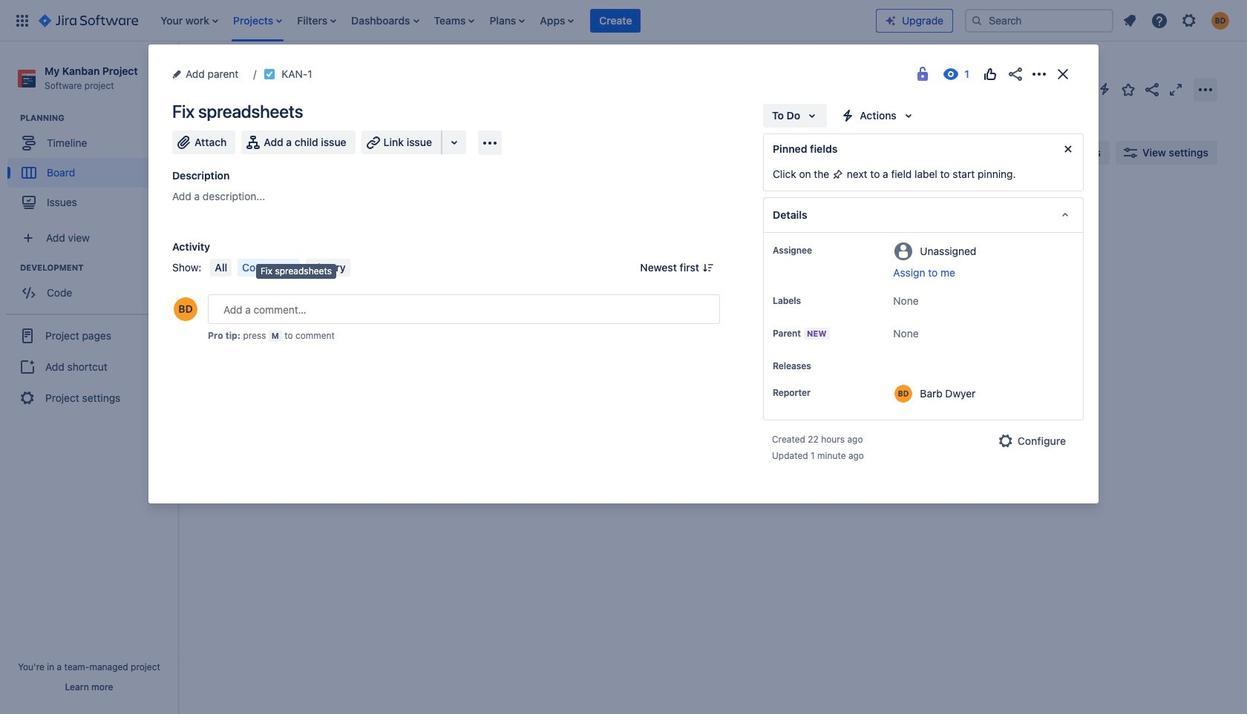 Task type: describe. For each thing, give the bounding box(es) containing it.
1 vertical spatial task image
[[220, 269, 232, 281]]

1 heading from the top
[[20, 112, 177, 124]]

1 horizontal spatial task image
[[264, 68, 276, 80]]

2 heading from the top
[[20, 262, 177, 274]]

6 list item from the left
[[485, 0, 530, 41]]

3 list item from the left
[[293, 0, 341, 41]]

1 list item from the left
[[156, 0, 223, 41]]

7 list item from the left
[[536, 0, 579, 41]]

1 horizontal spatial list
[[1117, 7, 1238, 34]]

add people image
[[365, 144, 383, 162]]

add app image
[[481, 134, 499, 152]]

close image
[[1054, 65, 1072, 83]]

details element
[[763, 197, 1084, 233]]

hide message image
[[1059, 140, 1077, 158]]

Search field
[[965, 9, 1114, 32]]

create column image
[[839, 195, 857, 212]]



Task type: vqa. For each thing, say whether or not it's contained in the screenshot.
Space element
no



Task type: locate. For each thing, give the bounding box(es) containing it.
menu bar
[[207, 259, 353, 277]]

1 vertical spatial group
[[7, 262, 177, 313]]

vote options: no one has voted for this issue yet. image
[[981, 65, 999, 83]]

Add a comment… field
[[208, 295, 720, 324]]

list item
[[156, 0, 223, 41], [229, 0, 287, 41], [293, 0, 341, 41], [347, 0, 424, 41], [429, 0, 479, 41], [485, 0, 530, 41], [536, 0, 579, 41], [591, 0, 641, 41]]

group
[[7, 112, 177, 222], [7, 262, 177, 313], [6, 314, 172, 420]]

task image
[[264, 68, 276, 80], [220, 269, 232, 281]]

2 vertical spatial group
[[6, 314, 172, 420]]

0 vertical spatial task image
[[264, 68, 276, 80]]

0 vertical spatial heading
[[20, 112, 177, 124]]

labels pin to top. only you can see pinned fields. image
[[804, 295, 816, 307]]

dialog
[[148, 45, 1099, 504]]

reporter pin to top. only you can see pinned fields. image
[[814, 388, 826, 399]]

link web pages and more image
[[445, 134, 463, 151]]

0 vertical spatial group
[[7, 112, 177, 222]]

0 horizontal spatial list
[[153, 0, 876, 41]]

actions image
[[1030, 65, 1048, 83]]

search image
[[971, 14, 983, 26]]

tooltip
[[256, 264, 336, 279]]

Search this board text field
[[209, 140, 278, 166]]

sidebar element
[[0, 42, 178, 715]]

copy link to issue image
[[309, 68, 321, 79]]

5 list item from the left
[[429, 0, 479, 41]]

1 vertical spatial heading
[[20, 262, 177, 274]]

0 horizontal spatial task image
[[220, 269, 232, 281]]

list
[[153, 0, 876, 41], [1117, 7, 1238, 34]]

heading
[[20, 112, 177, 124], [20, 262, 177, 274]]

primary element
[[9, 0, 876, 41]]

star kan board image
[[1120, 81, 1137, 98]]

assignee pin to top. only you can see pinned fields. image
[[815, 245, 827, 257]]

jira software image
[[39, 12, 138, 29], [39, 12, 138, 29]]

8 list item from the left
[[591, 0, 641, 41]]

banner
[[0, 0, 1247, 42]]

None search field
[[965, 9, 1114, 32]]

2 list item from the left
[[229, 0, 287, 41]]

enter full screen image
[[1167, 81, 1185, 98]]

4 list item from the left
[[347, 0, 424, 41]]



